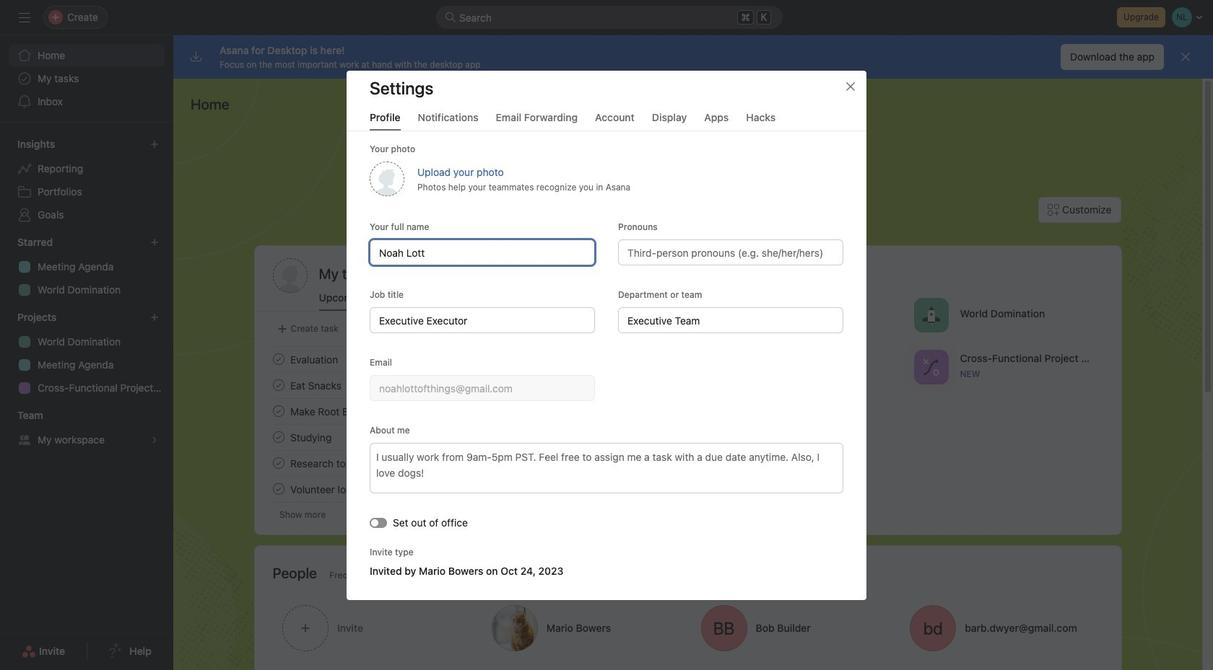 Task type: vqa. For each thing, say whether or not it's contained in the screenshot.
2nd Mark complete option from the top
yes



Task type: locate. For each thing, give the bounding box(es) containing it.
line_and_symbols image
[[922, 359, 940, 376]]

2 mark complete image from the top
[[270, 403, 287, 420]]

global element
[[0, 35, 173, 122]]

upload new photo image
[[370, 161, 404, 196]]

mark complete image
[[270, 351, 287, 368], [270, 403, 287, 420], [270, 481, 287, 498]]

3 mark complete checkbox from the top
[[270, 403, 287, 420]]

1 mark complete image from the top
[[270, 377, 287, 394]]

projects element
[[0, 305, 173, 403]]

mark complete image for first mark complete checkbox from the bottom of the page
[[270, 429, 287, 446]]

1 mark complete image from the top
[[270, 351, 287, 368]]

4 mark complete checkbox from the top
[[270, 429, 287, 446]]

2 vertical spatial mark complete image
[[270, 455, 287, 472]]

1 vertical spatial mark complete image
[[270, 429, 287, 446]]

2 mark complete image from the top
[[270, 429, 287, 446]]

2 vertical spatial mark complete image
[[270, 481, 287, 498]]

mark complete image
[[270, 377, 287, 394], [270, 429, 287, 446], [270, 455, 287, 472]]

Mark complete checkbox
[[270, 351, 287, 368], [270, 377, 287, 394], [270, 403, 287, 420], [270, 429, 287, 446]]

0 vertical spatial mark complete image
[[270, 351, 287, 368]]

0 vertical spatial mark complete checkbox
[[270, 455, 287, 472]]

1 mark complete checkbox from the top
[[270, 351, 287, 368]]

close image
[[845, 81, 856, 92]]

None text field
[[370, 239, 595, 265], [370, 375, 595, 401], [370, 239, 595, 265], [370, 375, 595, 401]]

0 vertical spatial mark complete image
[[270, 377, 287, 394]]

None text field
[[370, 307, 595, 333], [618, 307, 843, 333], [370, 307, 595, 333], [618, 307, 843, 333]]

Mark complete checkbox
[[270, 455, 287, 472], [270, 481, 287, 498]]

Third-person pronouns (e.g. she/her/hers) text field
[[618, 239, 843, 265]]

switch
[[370, 518, 387, 528]]

1 vertical spatial mark complete image
[[270, 403, 287, 420]]

3 mark complete image from the top
[[270, 481, 287, 498]]

1 vertical spatial mark complete checkbox
[[270, 481, 287, 498]]

I usually work from 9am-5pm PST. Feel free to assign me a task with a due date anytime. Also, I love dogs! text field
[[370, 443, 843, 494]]



Task type: describe. For each thing, give the bounding box(es) containing it.
prominent image
[[445, 12, 456, 23]]

insights element
[[0, 131, 173, 230]]

2 mark complete checkbox from the top
[[270, 377, 287, 394]]

mark complete image for third mark complete checkbox from the bottom
[[270, 377, 287, 394]]

1 mark complete checkbox from the top
[[270, 455, 287, 472]]

teams element
[[0, 403, 173, 455]]

rocket image
[[922, 307, 940, 324]]

3 mark complete image from the top
[[270, 455, 287, 472]]

mark complete image for 3rd mark complete checkbox from the top
[[270, 403, 287, 420]]

2 mark complete checkbox from the top
[[270, 481, 287, 498]]

add profile photo image
[[273, 259, 307, 293]]

dismiss image
[[1180, 51, 1192, 63]]

starred element
[[0, 230, 173, 305]]

mark complete image for 4th mark complete checkbox from the bottom of the page
[[270, 351, 287, 368]]

hide sidebar image
[[19, 12, 30, 23]]



